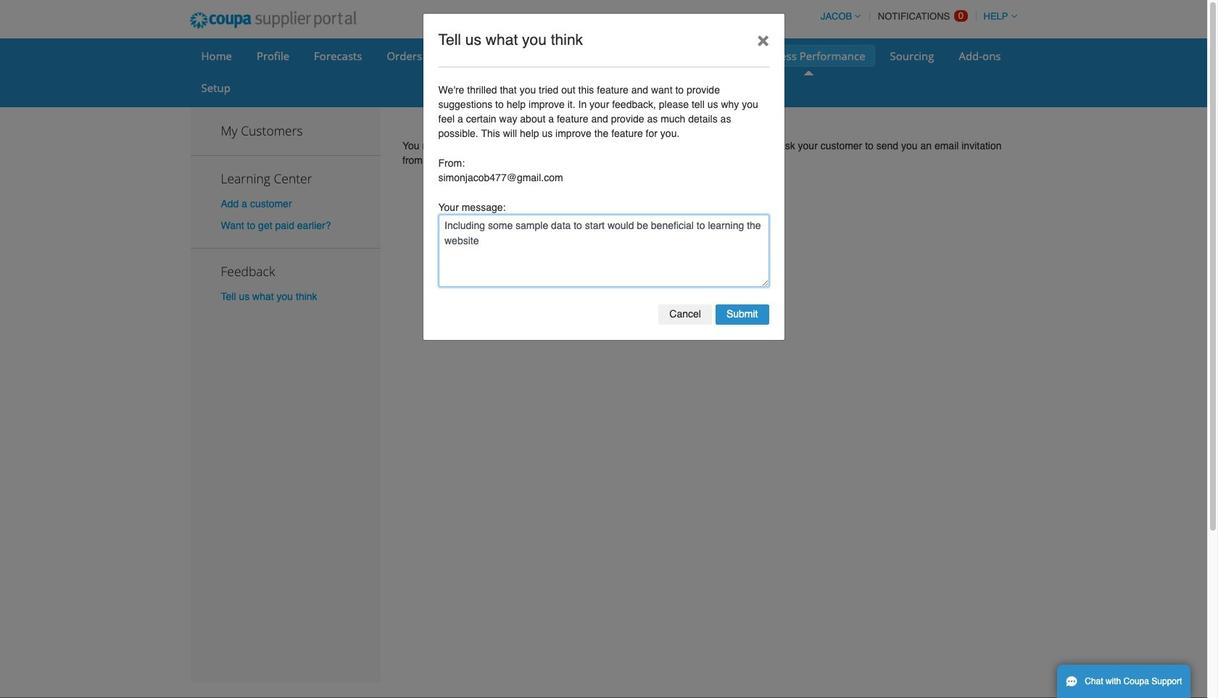 Task type: vqa. For each thing, say whether or not it's contained in the screenshot.
Chat with Coupa Support BUTTON
no



Task type: locate. For each thing, give the bounding box(es) containing it.
None text field
[[438, 215, 769, 287]]

coupa supplier portal image
[[179, 2, 366, 38]]

dialog
[[422, 13, 785, 341]]



